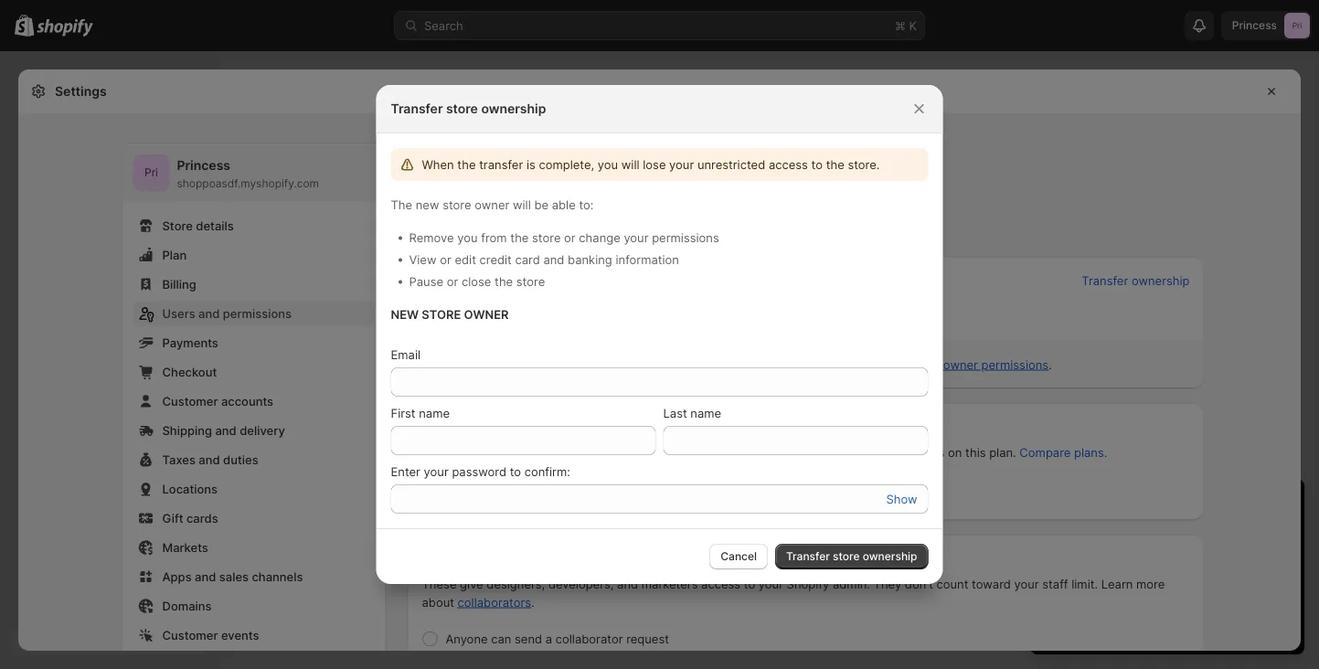 Task type: vqa. For each thing, say whether or not it's contained in the screenshot.
details
yes



Task type: locate. For each thing, give the bounding box(es) containing it.
and left marketers
[[617, 577, 638, 591]]

on
[[948, 445, 962, 459]]

1 vertical spatial .
[[531, 595, 535, 609]]

be
[[534, 198, 549, 212], [691, 358, 705, 372]]

edit up store owner
[[455, 252, 476, 267]]

unrestricted
[[698, 157, 766, 171]]

can left see
[[521, 222, 541, 236]]

can inside permissions manage what users can see or do in your store.
[[521, 222, 541, 236]]

2 members from the left
[[892, 445, 945, 459]]

0 vertical spatial customer
[[162, 394, 218, 408]]

1 vertical spatial store.
[[642, 222, 674, 236]]

1 vertical spatial credit
[[1146, 565, 1178, 579]]

avatar with initials m a image
[[422, 303, 448, 328]]

plans.
[[1074, 445, 1108, 459]]

1 horizontal spatial more
[[1137, 577, 1165, 591]]

permissions
[[407, 200, 483, 215]]

view
[[409, 252, 437, 267]]

your right lose
[[669, 157, 694, 171]]

name up access.
[[691, 406, 722, 420]]

locations
[[162, 482, 218, 496]]

1 horizontal spatial edit
[[653, 445, 674, 459]]

0 vertical spatial about
[[876, 358, 908, 372]]

store up login
[[483, 299, 513, 313]]

transfer store ownership up when
[[391, 101, 546, 117]]

0 horizontal spatial name
[[419, 406, 450, 420]]

0 horizontal spatial last
[[462, 317, 486, 331]]

see
[[545, 222, 565, 236]]

0 horizontal spatial be
[[534, 198, 549, 212]]

close
[[462, 274, 491, 288]]

1 vertical spatial access
[[701, 577, 741, 591]]

shop settings menu element
[[122, 144, 385, 669]]

and down customer accounts
[[215, 423, 237, 438]]

and up $1/month
[[1169, 529, 1190, 543]]

0 horizontal spatial access
[[701, 577, 741, 591]]

your up add
[[424, 465, 449, 479]]

1 horizontal spatial in
[[1132, 495, 1147, 518]]

⌘
[[895, 18, 906, 32]]

0 vertical spatial access
[[769, 157, 808, 171]]

2 vertical spatial transfer
[[786, 550, 830, 563]]

to right unrestricted in the right of the page
[[812, 157, 823, 171]]

learn inside these give designers, developers, and marketers access to your shopify admin. they don't count toward your staff limit. learn more about
[[1102, 577, 1133, 591]]

in
[[601, 222, 610, 236], [1132, 495, 1147, 518]]

0 vertical spatial owner
[[475, 198, 510, 212]]

1 vertical spatial transfer
[[1082, 274, 1129, 288]]

users down billing at the left top of page
[[162, 306, 195, 320]]

0 vertical spatial store.
[[848, 157, 880, 171]]

customer accounts
[[162, 394, 273, 408]]

0 vertical spatial ownership
[[481, 101, 546, 117]]

customer for customer accounts
[[162, 394, 218, 408]]

domains link
[[133, 593, 374, 619]]

and right card
[[544, 252, 565, 267]]

1 vertical spatial will
[[513, 198, 531, 212]]

and inside these give designers, developers, and marketers access to your shopify admin. they don't count toward your staff limit. learn more about
[[617, 577, 638, 591]]

1 vertical spatial more
[[1137, 577, 1165, 591]]

your up the features on the right bottom
[[1257, 565, 1282, 579]]

store down view
[[422, 273, 453, 288]]

staff inside add staff "link"
[[457, 486, 481, 499]]

able
[[552, 198, 576, 212]]

designers,
[[487, 577, 545, 591]]

count
[[937, 577, 969, 591]]

plan down the "bonus"
[[1182, 617, 1204, 630]]

credit inside 1 day left in your trial element
[[1146, 565, 1178, 579]]

shopify image
[[37, 19, 93, 37]]

0 vertical spatial transfer
[[391, 101, 443, 117]]

1 vertical spatial customer
[[162, 628, 218, 642]]

1 vertical spatial in
[[1132, 495, 1147, 518]]

more down for
[[1137, 577, 1165, 591]]

1 vertical spatial last
[[663, 406, 687, 420]]

permissions up the information
[[652, 230, 719, 245]]

1 vertical spatial transfer store ownership
[[786, 550, 918, 563]]

owner up users at the top
[[475, 198, 510, 212]]

First name text field
[[391, 426, 656, 455]]

users
[[407, 152, 460, 175], [162, 306, 195, 320]]

1 horizontal spatial transfer store ownership
[[786, 550, 918, 563]]

markets link
[[133, 535, 374, 561]]

search
[[424, 18, 463, 32]]

0 horizontal spatial users
[[162, 306, 195, 320]]

about left store owner permissions link
[[876, 358, 908, 372]]

and left access.
[[677, 445, 698, 459]]

my store admin last login was thursday, october 19, 2023 9:46 am pdt
[[462, 299, 780, 331]]

store
[[446, 101, 478, 117], [443, 198, 471, 212], [532, 230, 561, 245], [516, 274, 545, 288], [911, 358, 940, 372], [833, 550, 860, 563], [1114, 565, 1142, 579], [1100, 583, 1129, 598]]

collaborator
[[556, 632, 623, 646]]

0 horizontal spatial store.
[[642, 222, 674, 236]]

about inside these give designers, developers, and marketers access to your shopify admin. they don't count toward your staff limit. learn more about
[[422, 595, 454, 609]]

3
[[1089, 547, 1096, 561]]

get:
[[1194, 529, 1216, 543]]

you inside alert
[[598, 157, 618, 171]]

customer inside "link"
[[162, 394, 218, 408]]

bonus
[[1182, 583, 1216, 598]]

1 horizontal spatial users and permissions
[[407, 152, 612, 175]]

be inside transfer store ownership dialog
[[534, 198, 549, 212]]

and inside to customize your online store and add bonus features
[[1132, 583, 1153, 598]]

don't
[[905, 577, 933, 591]]

a right send
[[546, 632, 552, 646]]

plan link
[[133, 242, 374, 268]]

will inside alert
[[622, 157, 640, 171]]

edit inside remove you from the store or change your permissions view or edit credit card and banking information pause or close the store
[[455, 252, 476, 267]]

store inside store details link
[[162, 219, 193, 233]]

permissions
[[502, 152, 612, 175], [652, 230, 719, 245], [223, 306, 292, 320], [564, 358, 631, 372], [982, 358, 1049, 372]]

will left lose
[[622, 157, 640, 171]]

in right do at the top left of the page
[[601, 222, 610, 236]]

2 customer from the top
[[162, 628, 218, 642]]

duties
[[223, 453, 258, 467]]

credit inside remove you from the store or change your permissions view or edit credit card and banking information pause or close the store
[[480, 252, 512, 267]]

0 vertical spatial learn
[[809, 358, 840, 372]]

edit inside settings dialog
[[653, 445, 674, 459]]

be inside settings dialog
[[691, 358, 705, 372]]

add left the "bonus"
[[1157, 583, 1178, 598]]

shoppoasdf.myshopify.com
[[177, 177, 319, 190]]

1 vertical spatial edit
[[653, 445, 674, 459]]

1 vertical spatial a
[[546, 632, 552, 646]]

1 horizontal spatial you
[[598, 157, 618, 171]]

features
[[1219, 583, 1266, 598]]

and inside remove you from the store or change your permissions view or edit credit card and banking information pause or close the store
[[544, 252, 565, 267]]

0 horizontal spatial users and permissions
[[162, 306, 292, 320]]

edit
[[455, 252, 476, 267], [653, 445, 674, 459]]

$1/month
[[1164, 547, 1217, 561]]

lose
[[643, 157, 666, 171]]

0 horizontal spatial credit
[[480, 252, 512, 267]]

what left users at the top
[[456, 222, 484, 236]]

pick
[[1131, 617, 1153, 630]]

about down these
[[422, 595, 454, 609]]

the new store owner will be able to:
[[391, 198, 594, 212]]

0 horizontal spatial will
[[513, 198, 531, 212]]

they
[[874, 577, 902, 591]]

checkout
[[162, 365, 217, 379]]

0 horizontal spatial a
[[546, 632, 552, 646]]

1 horizontal spatial plan
[[1182, 617, 1204, 630]]

users and permissions up the new store owner will be able to:
[[407, 152, 612, 175]]

0 vertical spatial what
[[456, 222, 484, 236]]

customer down checkout
[[162, 394, 218, 408]]

⌘ k
[[895, 18, 917, 32]]

1 horizontal spatial users
[[407, 152, 460, 175]]

your right do at the top left of the page
[[614, 222, 639, 236]]

request
[[627, 632, 669, 646]]

1 vertical spatial owner
[[456, 273, 492, 288]]

be left able
[[534, 198, 549, 212]]

and right taxes
[[199, 453, 220, 467]]

0 vertical spatial will
[[622, 157, 640, 171]]

princess shoppoasdf.myshopify.com
[[177, 158, 319, 190]]

manage
[[407, 222, 452, 236]]

last inside my store admin last login was thursday, october 19, 2023 9:46 am pdt
[[462, 317, 486, 331]]

store. inside permissions manage what users can see or do in your store.
[[642, 222, 674, 236]]

1 horizontal spatial name
[[691, 406, 722, 420]]

0 vertical spatial more
[[844, 358, 872, 372]]

1 horizontal spatial about
[[876, 358, 908, 372]]

name left (0
[[419, 406, 450, 420]]

0 horizontal spatial you
[[457, 230, 478, 245]]

and down '$50 app store credit' link
[[1132, 583, 1153, 598]]

last down my
[[462, 317, 486, 331]]

0 horizontal spatial about
[[422, 595, 454, 609]]

0 vertical spatial .
[[1049, 358, 1052, 372]]

plan.
[[990, 445, 1017, 459]]

learn right staff.
[[809, 358, 840, 372]]

cards
[[187, 511, 218, 525]]

1 horizontal spatial last
[[663, 406, 687, 420]]

0 horizontal spatial what
[[456, 222, 484, 236]]

store inside 'button'
[[833, 550, 860, 563]]

1 name from the left
[[419, 406, 450, 420]]

to down $1/month
[[1181, 565, 1193, 579]]

1 horizontal spatial be
[[691, 358, 705, 372]]

transfer
[[479, 157, 523, 171]]

for
[[1145, 547, 1161, 561]]

you right complete,
[[598, 157, 618, 171]]

1 horizontal spatial transfer
[[786, 550, 830, 563]]

credit down from
[[480, 252, 512, 267]]

taxes and duties link
[[133, 447, 374, 473]]

owner up on
[[944, 358, 978, 372]]

2 vertical spatial ownership
[[863, 550, 918, 563]]

the
[[391, 198, 412, 212]]

0 vertical spatial edit
[[455, 252, 476, 267]]

last inside transfer store ownership dialog
[[663, 406, 687, 420]]

users
[[487, 222, 518, 236]]

new store owner
[[391, 307, 509, 321]]

your inside remove you from the store or change your permissions view or edit credit card and banking information pause or close the store
[[624, 230, 649, 245]]

1 vertical spatial be
[[691, 358, 705, 372]]

0 horizontal spatial transfer
[[391, 101, 443, 117]]

store up plan
[[162, 219, 193, 233]]

Enter your password to confirm: password field
[[391, 485, 883, 514]]

1 horizontal spatial what
[[485, 445, 512, 459]]

store for details
[[162, 219, 193, 233]]

0 horizontal spatial edit
[[455, 252, 476, 267]]

users inside users and permissions link
[[162, 306, 195, 320]]

in right left
[[1132, 495, 1147, 518]]

login
[[489, 317, 516, 331]]

permissions down billing link
[[223, 306, 292, 320]]

billing link
[[133, 272, 374, 297]]

staff down password
[[457, 486, 481, 499]]

1 vertical spatial ownership
[[1132, 274, 1190, 288]]

store right email
[[422, 358, 452, 372]]

be right can't
[[691, 358, 705, 372]]

1 horizontal spatial access
[[769, 157, 808, 171]]

1 vertical spatial users
[[162, 306, 195, 320]]

members left on
[[892, 445, 945, 459]]

0 vertical spatial be
[[534, 198, 549, 212]]

will
[[622, 157, 640, 171], [513, 198, 531, 212]]

access right unrestricted in the right of the page
[[769, 157, 808, 171]]

customer down the domains
[[162, 628, 218, 642]]

what up enter your password to confirm:
[[485, 445, 512, 459]]

and
[[464, 152, 498, 175], [544, 252, 565, 267], [199, 306, 220, 320], [215, 423, 237, 438], [677, 445, 698, 459], [199, 453, 220, 467], [1169, 529, 1190, 543], [195, 570, 216, 584], [617, 577, 638, 591], [1132, 583, 1153, 598]]

0 vertical spatial plan
[[1142, 529, 1166, 543]]

0 vertical spatial last
[[462, 317, 486, 331]]

you left from
[[457, 230, 478, 245]]

1 vertical spatial about
[[422, 595, 454, 609]]

plan
[[1142, 529, 1166, 543], [1182, 617, 1204, 630]]

0 horizontal spatial members
[[573, 445, 626, 459]]

to customize your online store and add bonus features
[[1063, 565, 1282, 598]]

a
[[1105, 529, 1112, 543], [546, 632, 552, 646]]

store details
[[162, 219, 234, 233]]

. down designers,
[[531, 595, 535, 609]]

owner up my
[[456, 273, 492, 288]]

learn down months
[[1102, 577, 1133, 591]]

or
[[568, 222, 579, 236], [564, 230, 576, 245], [440, 252, 451, 267], [447, 274, 458, 288]]

banking
[[568, 252, 612, 267]]

. up compare
[[1049, 358, 1052, 372]]

credit down for
[[1146, 565, 1178, 579]]

anyone can send a collaborator request
[[446, 632, 669, 646]]

email
[[391, 347, 421, 362]]

customer for customer events
[[162, 628, 218, 642]]

and inside users and permissions link
[[199, 306, 220, 320]]

access down the cancel button in the right bottom of the page
[[701, 577, 741, 591]]

0 vertical spatial in
[[601, 222, 610, 236]]

to up 3 at right bottom
[[1090, 529, 1101, 543]]

your left trial
[[1153, 495, 1191, 518]]

0 horizontal spatial plan
[[1142, 529, 1166, 543]]

0 horizontal spatial transfer store ownership
[[391, 101, 546, 117]]

and up "payments"
[[199, 306, 220, 320]]

more right staff.
[[844, 358, 872, 372]]

and inside apps and sales channels link
[[195, 570, 216, 584]]

1 day left in your trial element
[[1031, 527, 1305, 655]]

can left send
[[491, 632, 512, 646]]

staff up confirm:
[[544, 445, 570, 459]]

permissions up plan.
[[982, 358, 1049, 372]]

to down first name text box
[[510, 465, 521, 479]]

staff
[[544, 445, 570, 459], [863, 445, 889, 459], [457, 486, 481, 499], [1043, 577, 1068, 591]]

you
[[598, 157, 618, 171], [457, 230, 478, 245]]

1 horizontal spatial learn
[[1102, 577, 1133, 591]]

1 vertical spatial learn
[[1102, 577, 1133, 591]]

settings dialog
[[18, 69, 1301, 669]]

add inside to customize your online store and add bonus features
[[1157, 583, 1178, 598]]

add left "up"
[[796, 445, 817, 459]]

1 horizontal spatial ownership
[[863, 550, 918, 563]]

2 name from the left
[[691, 406, 722, 420]]

payments
[[162, 336, 218, 350]]

complete,
[[539, 157, 595, 171]]

2 horizontal spatial transfer
[[1082, 274, 1129, 288]]

will up users at the top
[[513, 198, 531, 212]]

1 horizontal spatial add
[[1157, 583, 1178, 598]]

have
[[500, 358, 527, 372]]

permissions inside shop settings menu element
[[223, 306, 292, 320]]

2 horizontal spatial ownership
[[1132, 274, 1190, 288]]

1 horizontal spatial credit
[[1146, 565, 1178, 579]]

0 vertical spatial users and permissions
[[407, 152, 612, 175]]

new
[[391, 307, 419, 321]]

the
[[458, 157, 476, 171], [826, 157, 845, 171], [510, 230, 529, 245], [495, 274, 513, 288]]

1 horizontal spatial store.
[[848, 157, 880, 171]]

when the transfer is complete, you will lose your unrestricted access to the store. alert
[[391, 148, 929, 181]]

princess image
[[133, 155, 170, 191]]

0 vertical spatial add
[[796, 445, 817, 459]]

transfer store ownership up the admin. in the right bottom of the page
[[786, 550, 918, 563]]

these
[[422, 577, 457, 591]]

0 horizontal spatial add
[[796, 445, 817, 459]]

Email email field
[[391, 368, 929, 397]]

users and permissions inside shop settings menu element
[[162, 306, 292, 320]]

1 horizontal spatial will
[[622, 157, 640, 171]]

members up the enter your password to confirm: "password field"
[[573, 445, 626, 459]]

0 vertical spatial you
[[598, 157, 618, 171]]

plan up for
[[1142, 529, 1166, 543]]

access.
[[702, 445, 744, 459]]

store.
[[848, 157, 880, 171], [642, 222, 674, 236]]

permissions up able
[[502, 152, 612, 175]]

1 customer from the top
[[162, 394, 218, 408]]

last down email email field
[[663, 406, 687, 420]]

a left "paid"
[[1105, 529, 1112, 543]]

1 horizontal spatial a
[[1105, 529, 1112, 543]]

remove you from the store or change your permissions view or edit credit card and banking information pause or close the store
[[409, 230, 719, 288]]

users up new
[[407, 152, 460, 175]]

name for first name
[[419, 406, 450, 420]]

staff inside these give designers, developers, and marketers access to your shopify admin. they don't count toward your staff limit. learn more about
[[1043, 577, 1068, 591]]

your up the information
[[624, 230, 649, 245]]

users and permissions down billing link
[[162, 306, 292, 320]]

staff left limit.
[[1043, 577, 1068, 591]]

add staff
[[433, 486, 481, 499]]

customize
[[422, 445, 481, 459]]

and right 'apps'
[[195, 570, 216, 584]]

0 vertical spatial credit
[[480, 252, 512, 267]]

to down the cancel button in the right bottom of the page
[[744, 577, 755, 591]]

edit down the "last name"
[[653, 445, 674, 459]]

to inside these give designers, developers, and marketers access to your shopify admin. they don't count toward your staff limit. learn more about
[[744, 577, 755, 591]]

1 vertical spatial add
[[1157, 583, 1178, 598]]

transfer store ownership button
[[775, 544, 929, 570]]

0 horizontal spatial in
[[601, 222, 610, 236]]

1 vertical spatial you
[[457, 230, 478, 245]]

1 horizontal spatial members
[[892, 445, 945, 459]]

or inside permissions manage what users can see or do in your store.
[[568, 222, 579, 236]]

store
[[162, 219, 193, 233], [422, 273, 453, 288], [483, 299, 513, 313], [422, 358, 452, 372]]

card
[[515, 252, 540, 267]]

taxes and duties
[[162, 453, 258, 467]]

1 vertical spatial users and permissions
[[162, 306, 292, 320]]



Task type: describe. For each thing, give the bounding box(es) containing it.
2 vertical spatial owner
[[944, 358, 978, 372]]

am
[[735, 317, 753, 331]]

transfer ownership
[[1082, 274, 1190, 288]]

gift cards
[[162, 511, 218, 525]]

cancel
[[721, 550, 757, 563]]

staff.
[[777, 358, 805, 372]]

your inside permissions manage what users can see or do in your store.
[[614, 222, 639, 236]]

to inside when the transfer is complete, you will lose your unrestricted access to the store. alert
[[812, 157, 823, 171]]

first 3 months for $1/month
[[1063, 547, 1217, 561]]

can up the enter your password to confirm: "password field"
[[629, 445, 649, 459]]

store owner permissions link
[[911, 358, 1049, 372]]

ownership inside settings dialog
[[1132, 274, 1190, 288]]

1 day left in your trial
[[1049, 495, 1228, 518]]

first
[[391, 406, 416, 420]]

plan
[[162, 248, 187, 262]]

can't
[[660, 358, 688, 372]]

1 day left in your trial button
[[1031, 479, 1305, 518]]

and inside shipping and delivery link
[[215, 423, 237, 438]]

staff right 2
[[863, 445, 889, 459]]

months
[[1100, 547, 1142, 561]]

your right toward
[[1015, 577, 1039, 591]]

what inside permissions manage what users can see or do in your store.
[[456, 222, 484, 236]]

customer accounts link
[[133, 389, 374, 414]]

your inside to customize your online store and add bonus features
[[1257, 565, 1282, 579]]

store for owners
[[422, 358, 452, 372]]

customer events
[[162, 628, 259, 642]]

delivery
[[240, 423, 285, 438]]

$50 app store credit link
[[1063, 565, 1178, 579]]

you
[[748, 445, 769, 459]]

online
[[1063, 583, 1097, 598]]

apps
[[162, 570, 192, 584]]

store inside to customize your online store and add bonus features
[[1100, 583, 1129, 598]]

pdt
[[757, 317, 780, 331]]

1 members from the left
[[573, 445, 626, 459]]

store for owner
[[422, 273, 453, 288]]

a inside settings dialog
[[546, 632, 552, 646]]

your inside alert
[[669, 157, 694, 171]]

transfer store ownership dialog
[[0, 85, 1319, 584]]

your left shopify
[[759, 577, 784, 591]]

your inside dropdown button
[[1153, 495, 1191, 518]]

permissions down thursday, at the left top of page
[[564, 358, 631, 372]]

(0
[[453, 420, 466, 434]]

add
[[433, 486, 454, 499]]

gift cards link
[[133, 506, 374, 531]]

shipping
[[162, 423, 212, 438]]

0 vertical spatial transfer store ownership
[[391, 101, 546, 117]]

staff (0 of 2)
[[422, 420, 495, 434]]

enter
[[391, 465, 421, 479]]

to inside to customize your online store and add bonus features
[[1181, 565, 1193, 579]]

pri button
[[133, 155, 170, 191]]

domains
[[162, 599, 212, 613]]

pause
[[409, 274, 443, 288]]

store details link
[[133, 213, 374, 239]]

and right when
[[464, 152, 498, 175]]

owners
[[455, 358, 496, 372]]

0 vertical spatial a
[[1105, 529, 1112, 543]]

thursday,
[[546, 317, 601, 331]]

taxes
[[162, 453, 196, 467]]

0 horizontal spatial more
[[844, 358, 872, 372]]

transfer store ownership inside 'button'
[[786, 550, 918, 563]]

princess
[[177, 158, 230, 173]]

1 vertical spatial what
[[485, 445, 512, 459]]

2
[[853, 445, 860, 459]]

1
[[1049, 495, 1057, 518]]

owner inside transfer store ownership dialog
[[475, 198, 510, 212]]

switch
[[1049, 529, 1087, 543]]

shipping and delivery link
[[133, 418, 374, 443]]

remove
[[409, 230, 454, 245]]

settings
[[55, 84, 107, 99]]

collaborators .
[[458, 595, 535, 609]]

staff
[[422, 420, 450, 434]]

give
[[460, 577, 483, 591]]

access inside alert
[[769, 157, 808, 171]]

0 vertical spatial users
[[407, 152, 460, 175]]

gift
[[162, 511, 183, 525]]

2)
[[483, 420, 495, 434]]

admin.
[[833, 577, 870, 591]]

these give designers, developers, and marketers access to your shopify admin. they don't count toward your staff limit. learn more about
[[422, 577, 1165, 609]]

more inside these give designers, developers, and marketers access to your shopify admin. they don't count toward your staff limit. learn more about
[[1137, 577, 1165, 591]]

transfer inside 'button'
[[786, 550, 830, 563]]

permissions inside remove you from the store or change your permissions view or edit credit card and banking information pause or close the store
[[652, 230, 719, 245]]

in inside dropdown button
[[1132, 495, 1147, 518]]

9:46
[[706, 317, 731, 331]]

day
[[1062, 495, 1094, 518]]

ownership inside 'button'
[[863, 550, 918, 563]]

up
[[821, 445, 835, 459]]

limit.
[[1072, 577, 1098, 591]]

0 horizontal spatial learn
[[809, 358, 840, 372]]

store owners have some permissions that can't be assigned to staff. learn more about store owner permissions .
[[422, 358, 1052, 372]]

developers,
[[549, 577, 614, 591]]

was
[[520, 317, 542, 331]]

is
[[527, 157, 536, 171]]

users and permissions link
[[133, 301, 374, 326]]

your up confirm:
[[516, 445, 541, 459]]

my
[[462, 299, 479, 313]]

from
[[481, 230, 507, 245]]

october
[[605, 317, 650, 331]]

and inside taxes and duties link
[[199, 453, 220, 467]]

add inside settings dialog
[[796, 445, 817, 459]]

some
[[530, 358, 561, 372]]

store. inside when the transfer is complete, you will lose your unrestricted access to the store. alert
[[848, 157, 880, 171]]

owner
[[464, 307, 509, 321]]

to left staff.
[[762, 358, 774, 372]]

my store admin link
[[462, 299, 552, 313]]

$50 app store credit
[[1063, 565, 1178, 579]]

add staff link
[[422, 480, 492, 506]]

k
[[909, 18, 917, 32]]

you inside remove you from the store or change your permissions view or edit credit card and banking information pause or close the store
[[457, 230, 478, 245]]

to left 2
[[838, 445, 849, 459]]

0 horizontal spatial ownership
[[481, 101, 546, 117]]

billing
[[162, 277, 196, 291]]

store inside settings dialog
[[911, 358, 940, 372]]

information
[[616, 252, 679, 267]]

name for last name
[[691, 406, 722, 420]]

1 vertical spatial plan
[[1182, 617, 1204, 630]]

collaborators
[[458, 595, 531, 609]]

can right you
[[772, 445, 792, 459]]

your right pick
[[1156, 617, 1179, 630]]

access inside these give designers, developers, and marketers access to your shopify admin. they don't count toward your staff limit. learn more about
[[701, 577, 741, 591]]

Last name text field
[[663, 426, 929, 455]]

1 horizontal spatial .
[[1049, 358, 1052, 372]]

of
[[469, 420, 480, 434]]

details
[[196, 219, 234, 233]]

store inside my store admin last login was thursday, october 19, 2023 9:46 am pdt
[[483, 299, 513, 313]]

in inside permissions manage what users can see or do in your store.
[[601, 222, 610, 236]]

transfer inside settings dialog
[[1082, 274, 1129, 288]]

transfer ownership button
[[1082, 274, 1190, 288]]

last name
[[663, 406, 722, 420]]

0 horizontal spatial .
[[531, 595, 535, 609]]



